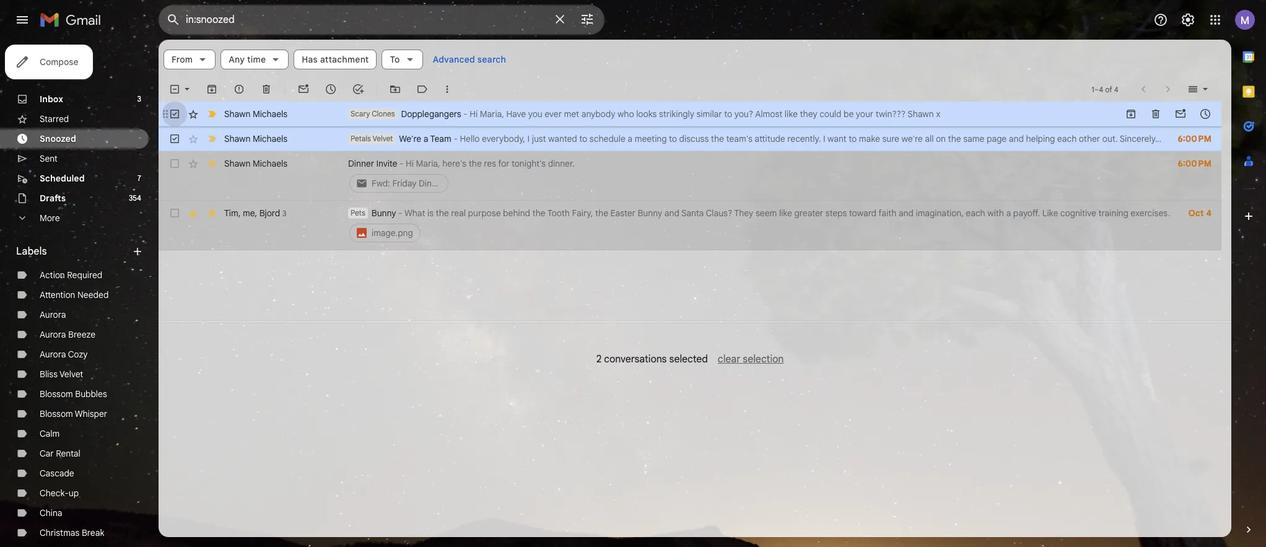 Task type: vqa. For each thing, say whether or not it's contained in the screenshot.
We're a Team the Michaels
yes



Task type: locate. For each thing, give the bounding box(es) containing it.
2 , from the left
[[255, 207, 257, 218]]

you
[[529, 108, 543, 120]]

1 shawn michaels from the top
[[224, 108, 288, 120]]

friday
[[393, 178, 417, 189]]

claus?
[[706, 208, 733, 219]]

1 vertical spatial shawn michaels
[[224, 133, 288, 144]]

bliss
[[40, 369, 58, 380]]

1 horizontal spatial 4
[[1115, 85, 1119, 94]]

velvet inside petals velvet we're a team - hello everybody, i just wanted to schedule a meeting to discuss the team's attitude recently. i want to make sure we're all on the same page and helping each other out. sincerely, shawn
[[373, 134, 393, 143]]

1 6:00 pm from the top
[[1179, 133, 1212, 144]]

0 vertical spatial 6:00 pm
[[1179, 133, 1212, 144]]

invite
[[377, 158, 398, 169]]

4
[[1100, 85, 1104, 94], [1115, 85, 1119, 94], [1207, 208, 1212, 219]]

1 vertical spatial michaels
[[253, 133, 288, 144]]

aurora breeze
[[40, 329, 96, 340]]

sent link
[[40, 153, 58, 164]]

3 row from the top
[[159, 151, 1222, 201]]

0 horizontal spatial 3
[[137, 94, 141, 104]]

drafts link
[[40, 193, 66, 204]]

compose button
[[5, 45, 93, 79]]

hi up friday
[[406, 158, 414, 169]]

2 vertical spatial cell
[[348, 207, 1179, 244]]

0 horizontal spatial each
[[967, 208, 986, 219]]

me
[[243, 207, 255, 218]]

1 aurora from the top
[[40, 309, 66, 320]]

cell containing bunny
[[348, 207, 1179, 244]]

a left team
[[424, 133, 429, 144]]

None search field
[[159, 5, 605, 35]]

blossom for blossom whisper
[[40, 408, 73, 420]]

main content
[[159, 40, 1232, 537]]

4 right oct
[[1207, 208, 1212, 219]]

action required link
[[40, 270, 102, 281]]

1 blossom from the top
[[40, 389, 73, 400]]

fwd:
[[372, 178, 390, 189]]

michaels for dopplegangers
[[253, 108, 288, 120]]

cell containing dinner invite
[[348, 157, 1169, 195]]

i left just
[[528, 133, 530, 144]]

tab list
[[1232, 40, 1267, 503]]

the left team's
[[711, 133, 725, 144]]

scary
[[351, 109, 370, 118]]

oct 4
[[1189, 208, 1212, 219]]

4 right of at the top right of the page
[[1115, 85, 1119, 94]]

1 vertical spatial cell
[[348, 157, 1169, 195]]

snoozed
[[40, 133, 76, 144]]

2 blossom from the top
[[40, 408, 73, 420]]

4 left of at the top right of the page
[[1100, 85, 1104, 94]]

dinner invite - hi maria, here's the res for tonight's dinner.
[[348, 158, 575, 169]]

aurora
[[40, 309, 66, 320], [40, 329, 66, 340], [40, 349, 66, 360]]

cell for 6:00 pm
[[348, 157, 1169, 195]]

0 horizontal spatial and
[[665, 208, 680, 219]]

bunny right easter
[[638, 208, 663, 219]]

0 vertical spatial michaels
[[253, 108, 288, 120]]

velvet
[[373, 134, 393, 143], [59, 369, 83, 380]]

petals velvet we're a team - hello everybody, i just wanted to schedule a meeting to discuss the team's attitude recently. i want to make sure we're all on the same page and helping each other out. sincerely, shawn
[[351, 133, 1186, 144]]

exercises.
[[1131, 208, 1171, 219]]

search
[[478, 54, 506, 65]]

search mail image
[[162, 9, 185, 31]]

add to tasks image
[[352, 83, 364, 95]]

each left other
[[1058, 133, 1077, 144]]

the
[[711, 133, 725, 144], [949, 133, 962, 144], [469, 158, 482, 169], [436, 208, 449, 219], [533, 208, 546, 219], [596, 208, 609, 219]]

break
[[82, 527, 104, 539]]

clear
[[718, 353, 741, 366]]

aurora for aurora cozy
[[40, 349, 66, 360]]

faith
[[879, 208, 897, 219]]

starred link
[[40, 113, 69, 125]]

1 vertical spatial hi
[[406, 158, 414, 169]]

be
[[844, 108, 854, 120]]

check-
[[40, 488, 69, 499]]

compose
[[40, 56, 78, 68]]

2 vertical spatial michaels
[[253, 158, 288, 169]]

more button
[[0, 208, 149, 228]]

1 horizontal spatial and
[[899, 208, 914, 219]]

velvet up blossom bubbles
[[59, 369, 83, 380]]

1 vertical spatial blossom
[[40, 408, 73, 420]]

a
[[424, 133, 429, 144], [628, 133, 633, 144], [1007, 208, 1012, 219]]

2 shawn michaels from the top
[[224, 133, 288, 144]]

0 vertical spatial velvet
[[373, 134, 393, 143]]

scheduled link
[[40, 173, 85, 184]]

hi
[[470, 108, 478, 120], [406, 158, 414, 169]]

china link
[[40, 508, 62, 519]]

toolbar inside main content
[[1119, 108, 1219, 120]]

a left meeting
[[628, 133, 633, 144]]

cognitive
[[1061, 208, 1097, 219]]

calm link
[[40, 428, 60, 439]]

None checkbox
[[169, 83, 181, 95]]

1 horizontal spatial each
[[1058, 133, 1077, 144]]

shawn michaels for we're
[[224, 133, 288, 144]]

1 horizontal spatial i
[[824, 133, 826, 144]]

could
[[820, 108, 842, 120]]

i left want
[[824, 133, 826, 144]]

6:00 pm for third row from the top
[[1179, 158, 1212, 169]]

what
[[405, 208, 425, 219]]

to right want
[[849, 133, 857, 144]]

1 vertical spatial 3
[[283, 209, 287, 218]]

0 vertical spatial like
[[785, 108, 798, 120]]

toward
[[850, 208, 877, 219]]

3 aurora from the top
[[40, 349, 66, 360]]

maria,
[[480, 108, 504, 120], [416, 158, 441, 169]]

shawn michaels for dopplegangers
[[224, 108, 288, 120]]

0 horizontal spatial hi
[[406, 158, 414, 169]]

report spam image
[[233, 83, 245, 95]]

blossom down bliss velvet link
[[40, 389, 73, 400]]

6:00 pm
[[1179, 133, 1212, 144], [1179, 158, 1212, 169]]

aurora down "attention"
[[40, 309, 66, 320]]

2 vertical spatial aurora
[[40, 349, 66, 360]]

0 vertical spatial 3
[[137, 94, 141, 104]]

2 vertical spatial shawn michaels
[[224, 158, 288, 169]]

up
[[69, 488, 79, 499]]

shawn
[[224, 108, 251, 120], [908, 108, 934, 120], [224, 133, 251, 144], [1160, 133, 1186, 144], [224, 158, 251, 169]]

0 vertical spatial aurora
[[40, 309, 66, 320]]

blossom
[[40, 389, 73, 400], [40, 408, 73, 420]]

0 horizontal spatial bunny
[[372, 208, 396, 219]]

bunny up image.png
[[372, 208, 396, 219]]

aurora up bliss
[[40, 349, 66, 360]]

0 horizontal spatial i
[[528, 133, 530, 144]]

1 vertical spatial 6:00 pm
[[1179, 158, 1212, 169]]

maria, left have
[[480, 108, 504, 120]]

and right faith
[[899, 208, 914, 219]]

–
[[1095, 85, 1100, 94]]

gmail image
[[40, 7, 107, 32]]

your
[[857, 108, 874, 120]]

cell
[[1110, 108, 1119, 120], [348, 157, 1169, 195], [348, 207, 1179, 244]]

sincerely,
[[1120, 133, 1158, 144]]

labels
[[16, 245, 47, 258]]

and left santa on the right of page
[[665, 208, 680, 219]]

1 michaels from the top
[[253, 108, 288, 120]]

to left discuss
[[669, 133, 677, 144]]

almost
[[756, 108, 783, 120]]

like right the seem
[[780, 208, 793, 219]]

they
[[735, 208, 754, 219]]

velvet for petals
[[373, 134, 393, 143]]

and right page
[[1010, 133, 1024, 144]]

sent
[[40, 153, 58, 164]]

page
[[987, 133, 1007, 144]]

1 vertical spatial each
[[967, 208, 986, 219]]

with
[[988, 208, 1005, 219]]

6:00 pm up oct
[[1179, 158, 1212, 169]]

attitude
[[755, 133, 786, 144]]

greater
[[795, 208, 824, 219]]

snooze image
[[325, 83, 337, 95]]

0 vertical spatial shawn michaels
[[224, 108, 288, 120]]

aurora breeze link
[[40, 329, 96, 340]]

2 bunny from the left
[[638, 208, 663, 219]]

1 i from the left
[[528, 133, 530, 144]]

a right with at right top
[[1007, 208, 1012, 219]]

2 horizontal spatial 4
[[1207, 208, 1212, 219]]

4 row from the top
[[159, 201, 1222, 250]]

1 horizontal spatial velvet
[[373, 134, 393, 143]]

velvet right petals
[[373, 134, 393, 143]]

met
[[564, 108, 580, 120]]

fairy,
[[572, 208, 593, 219]]

2 aurora from the top
[[40, 329, 66, 340]]

aurora cozy link
[[40, 349, 88, 360]]

blossom bubbles link
[[40, 389, 107, 400]]

6:00 pm down toggle split pane mode icon
[[1179, 133, 1212, 144]]

tonight's
[[512, 158, 546, 169]]

tooth
[[548, 208, 570, 219]]

row
[[159, 102, 1222, 126], [159, 126, 1222, 151], [159, 151, 1222, 201], [159, 201, 1222, 250]]

1 vertical spatial velvet
[[59, 369, 83, 380]]

looks
[[637, 108, 657, 120]]

car
[[40, 448, 54, 459]]

maria, up the dinner.eml
[[416, 158, 441, 169]]

velvet inside labels "navigation"
[[59, 369, 83, 380]]

1 vertical spatial maria,
[[416, 158, 441, 169]]

toolbar
[[1119, 108, 1219, 120]]

Search mail text field
[[186, 14, 545, 26]]

aurora cozy
[[40, 349, 88, 360]]

-
[[464, 108, 468, 120], [454, 133, 458, 144], [400, 158, 404, 169], [399, 208, 403, 219]]

cascade
[[40, 468, 74, 479]]

like
[[1043, 208, 1059, 219]]

0 horizontal spatial velvet
[[59, 369, 83, 380]]

1 vertical spatial aurora
[[40, 329, 66, 340]]

strikingly
[[659, 108, 695, 120]]

2 michaels from the top
[[253, 133, 288, 144]]

any time button
[[221, 50, 289, 69]]

0 vertical spatial maria,
[[480, 108, 504, 120]]

1 horizontal spatial 3
[[283, 209, 287, 218]]

each
[[1058, 133, 1077, 144], [967, 208, 986, 219]]

hi up hello
[[470, 108, 478, 120]]

row containing tim
[[159, 201, 1222, 250]]

0 vertical spatial hi
[[470, 108, 478, 120]]

main menu image
[[15, 12, 30, 27]]

1 horizontal spatial bunny
[[638, 208, 663, 219]]

2 i from the left
[[824, 133, 826, 144]]

None checkbox
[[169, 108, 181, 120], [169, 133, 181, 145], [169, 157, 181, 170], [169, 207, 181, 219], [169, 108, 181, 120], [169, 133, 181, 145], [169, 157, 181, 170], [169, 207, 181, 219]]

attention needed link
[[40, 289, 109, 301]]

each left with at right top
[[967, 208, 986, 219]]

discuss
[[680, 133, 709, 144]]

real
[[451, 208, 466, 219]]

0 vertical spatial blossom
[[40, 389, 73, 400]]

, left bjord
[[255, 207, 257, 218]]

blossom up calm
[[40, 408, 73, 420]]

1 horizontal spatial hi
[[470, 108, 478, 120]]

like left they
[[785, 108, 798, 120]]

- left hello
[[454, 133, 458, 144]]

anybody
[[582, 108, 616, 120]]

2 6:00 pm from the top
[[1179, 158, 1212, 169]]

- up hello
[[464, 108, 468, 120]]

car rental link
[[40, 448, 80, 459]]

1 horizontal spatial ,
[[255, 207, 257, 218]]

starred
[[40, 113, 69, 125]]

aurora down aurora link
[[40, 329, 66, 340]]

support image
[[1154, 12, 1169, 27]]

2 row from the top
[[159, 126, 1222, 151]]

, left "me"
[[238, 207, 241, 218]]

attention needed
[[40, 289, 109, 301]]

0 horizontal spatial ,
[[238, 207, 241, 218]]



Task type: describe. For each thing, give the bounding box(es) containing it.
the left 'tooth'
[[533, 208, 546, 219]]

- right invite
[[400, 158, 404, 169]]

0 horizontal spatial maria,
[[416, 158, 441, 169]]

just
[[532, 133, 546, 144]]

0 horizontal spatial a
[[424, 133, 429, 144]]

twin???
[[876, 108, 906, 120]]

3 inside labels "navigation"
[[137, 94, 141, 104]]

inbox link
[[40, 94, 63, 105]]

4 inside row
[[1207, 208, 1212, 219]]

advanced search
[[433, 54, 506, 65]]

advanced
[[433, 54, 475, 65]]

pets bunny - what is the real purpose behind the tooth fairy, the easter bunny and santa claus? they seem like greater steps toward faith and imagination, each with a payoff. like cognitive training exercises.
[[351, 208, 1171, 219]]

easter
[[611, 208, 636, 219]]

image.png
[[372, 227, 413, 239]]

selection
[[743, 353, 784, 366]]

make
[[860, 133, 881, 144]]

354
[[129, 193, 141, 203]]

snoozed link
[[40, 133, 76, 144]]

bubbles
[[75, 389, 107, 400]]

cozy
[[68, 349, 88, 360]]

check-up link
[[40, 488, 79, 499]]

velvet for bliss
[[59, 369, 83, 380]]

bliss velvet
[[40, 369, 83, 380]]

want
[[828, 133, 847, 144]]

christmas break link
[[40, 527, 104, 539]]

seem
[[756, 208, 777, 219]]

whisper
[[75, 408, 107, 420]]

hello
[[460, 133, 480, 144]]

time
[[247, 54, 266, 65]]

labels navigation
[[0, 40, 159, 547]]

1 horizontal spatial a
[[628, 133, 633, 144]]

clear selection
[[718, 353, 784, 366]]

blossom bubbles
[[40, 389, 107, 400]]

the right on
[[949, 133, 962, 144]]

behind
[[503, 208, 531, 219]]

check-up
[[40, 488, 79, 499]]

out.
[[1103, 133, 1119, 144]]

petals
[[351, 134, 371, 143]]

to left you?
[[725, 108, 733, 120]]

car rental
[[40, 448, 80, 459]]

pets
[[351, 208, 366, 218]]

0 vertical spatial each
[[1058, 133, 1077, 144]]

clones
[[372, 109, 395, 118]]

cascade link
[[40, 468, 74, 479]]

aurora for aurora breeze
[[40, 329, 66, 340]]

michaels for we're a team
[[253, 133, 288, 144]]

clear search image
[[548, 7, 573, 32]]

santa
[[682, 208, 704, 219]]

team
[[430, 133, 452, 144]]

schedule
[[590, 133, 626, 144]]

for
[[499, 158, 510, 169]]

any
[[229, 54, 245, 65]]

archive image
[[206, 83, 218, 95]]

none checkbox inside main content
[[169, 83, 181, 95]]

2 horizontal spatial and
[[1010, 133, 1024, 144]]

inbox
[[40, 94, 63, 105]]

clear selection link
[[708, 353, 784, 366]]

1 bunny from the left
[[372, 208, 396, 219]]

1 , from the left
[[238, 207, 241, 218]]

settings image
[[1181, 12, 1196, 27]]

3 inside tim , me , bjord 3
[[283, 209, 287, 218]]

other
[[1080, 133, 1101, 144]]

to right wanted
[[580, 133, 588, 144]]

blossom whisper link
[[40, 408, 107, 420]]

1 row from the top
[[159, 102, 1222, 126]]

labels heading
[[16, 245, 131, 258]]

the right is
[[436, 208, 449, 219]]

main content containing 2 conversations selected
[[159, 40, 1232, 537]]

they
[[800, 108, 818, 120]]

attachment
[[320, 54, 369, 65]]

more
[[40, 213, 60, 224]]

blossom whisper
[[40, 408, 107, 420]]

blossom for blossom bubbles
[[40, 389, 73, 400]]

steps
[[826, 208, 847, 219]]

from
[[172, 54, 193, 65]]

conversations
[[605, 353, 667, 366]]

the right the fairy,
[[596, 208, 609, 219]]

oct
[[1189, 208, 1205, 219]]

advanced search options image
[[575, 7, 600, 32]]

tim , me , bjord 3
[[224, 207, 287, 218]]

0 vertical spatial cell
[[1110, 108, 1119, 120]]

bliss velvet link
[[40, 369, 83, 380]]

recently.
[[788, 133, 822, 144]]

wanted
[[549, 133, 578, 144]]

2 horizontal spatial a
[[1007, 208, 1012, 219]]

has attachment
[[302, 54, 369, 65]]

is
[[428, 208, 434, 219]]

calm
[[40, 428, 60, 439]]

6:00 pm for 2nd row
[[1179, 133, 1212, 144]]

delete image
[[260, 83, 273, 95]]

advanced search button
[[428, 48, 511, 71]]

rental
[[56, 448, 80, 459]]

attention
[[40, 289, 75, 301]]

dinner.eml
[[419, 178, 461, 189]]

toggle split pane mode image
[[1188, 83, 1200, 95]]

helping
[[1027, 133, 1056, 144]]

cell for oct 4
[[348, 207, 1179, 244]]

- left what
[[399, 208, 403, 219]]

2
[[597, 353, 602, 366]]

the left res
[[469, 158, 482, 169]]

payoff.
[[1014, 208, 1041, 219]]

3 michaels from the top
[[253, 158, 288, 169]]

3 shawn michaels from the top
[[224, 158, 288, 169]]

purpose
[[468, 208, 501, 219]]

sure
[[883, 133, 900, 144]]

bjord
[[260, 207, 280, 218]]

0 horizontal spatial 4
[[1100, 85, 1104, 94]]

scary clones dopplegangers - hi maria, have you ever met anybody who looks strikingly similar to you? almost like they could be your twin??? shawn x
[[351, 108, 941, 120]]

aurora for aurora link
[[40, 309, 66, 320]]

christmas
[[40, 527, 80, 539]]

china
[[40, 508, 62, 519]]

1 vertical spatial like
[[780, 208, 793, 219]]

selected
[[670, 353, 708, 366]]

1 horizontal spatial maria,
[[480, 108, 504, 120]]

res
[[484, 158, 496, 169]]

drafts
[[40, 193, 66, 204]]



